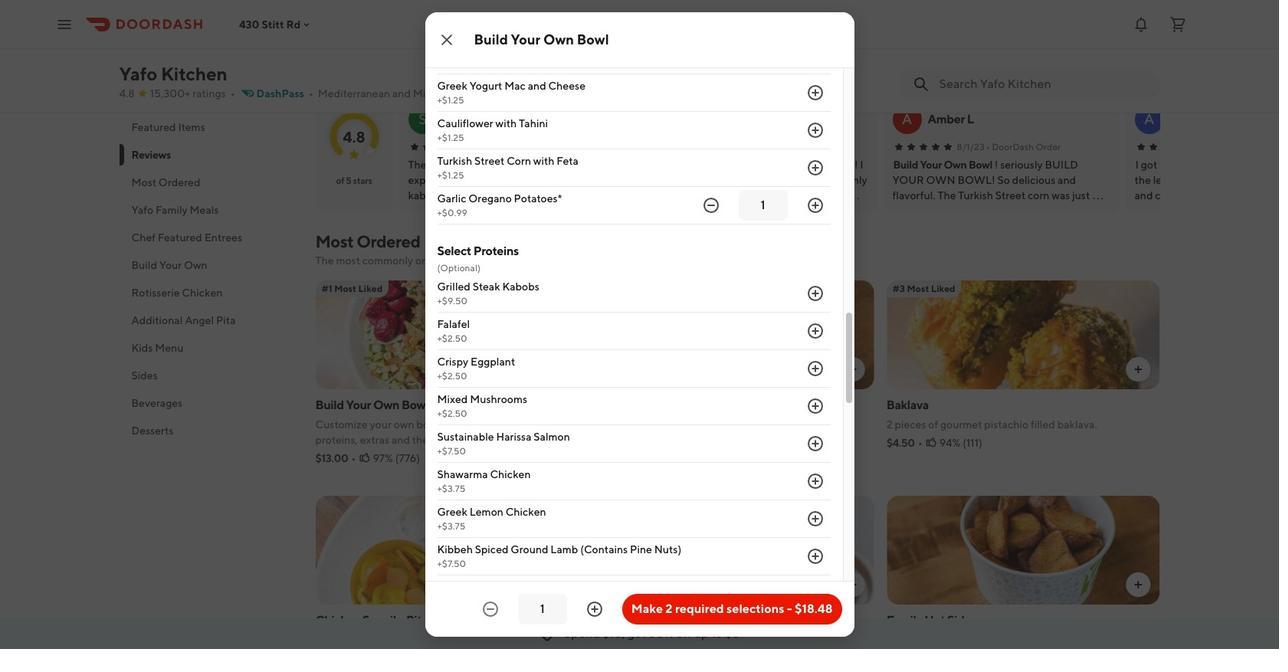 Task type: locate. For each thing, give the bounding box(es) containing it.
0 vertical spatial sides
[[131, 369, 158, 382]]

1 horizontal spatial order
[[801, 141, 826, 153]]

(optional) down select
[[437, 262, 481, 274]]

eggplant
[[471, 356, 515, 368]]

0 vertical spatial of
[[336, 175, 344, 186]]

close build your own bowl image
[[437, 31, 456, 49]]

select
[[437, 244, 471, 258]]

0 horizontal spatial sides
[[131, 369, 158, 382]]

(43)
[[508, 8, 528, 21]]

• doordash order right 8/1/23
[[986, 141, 1061, 153]]

1 vertical spatial bowl
[[969, 159, 992, 171]]

1 vertical spatial with
[[533, 155, 555, 167]]

1 horizontal spatial hot
[[924, 613, 945, 628]]

baklava
[[887, 398, 929, 412]]

increase quantity by 1 image for falafel
[[806, 322, 824, 341]]

amber l
[[928, 112, 974, 126]]

1 horizontal spatial kids
[[601, 613, 625, 628]]

0 vertical spatial (optional)
[[437, 24, 481, 35]]

1 vertical spatial increase quantity by 1 image
[[806, 196, 824, 215]]

0 horizontal spatial 2
[[666, 602, 673, 616]]

and left dates
[[519, 42, 538, 55]]

• up corn
[[509, 141, 513, 153]]

street up y
[[489, 87, 519, 100]]

lamb
[[551, 544, 578, 556]]

sized right 'bite' at the bottom of the page
[[337, 634, 362, 646]]

94% (111)
[[939, 437, 982, 449]]

own down chef featured entrees
[[184, 259, 207, 271]]

2 order from the left
[[801, 141, 826, 153]]

15,300+ down yafo kitchen
[[150, 87, 190, 100]]

of inside the baklava 2 pieces of gourmet pistachio filled baklava.
[[928, 418, 938, 431]]

1 (optional) from the top
[[437, 24, 481, 35]]

1 vertical spatial kids
[[601, 613, 625, 628]]

chef
[[131, 231, 156, 244]]

corn
[[507, 155, 531, 167]]

+$2.50 inside crispy eggplant +$2.50
[[437, 370, 467, 382]]

1 vertical spatial hot
[[924, 613, 945, 628]]

+$2.50 inside the mixed mushrooms +$2.50
[[437, 408, 467, 419]]

build inside button
[[893, 159, 918, 171]]

chicken left salad at the bottom left
[[469, 581, 509, 593]]

1 a from the left
[[902, 111, 912, 127]]

street down 11/16/23
[[474, 155, 505, 167]]

1 vertical spatial build your own bowl
[[893, 159, 992, 171]]

hot
[[725, 418, 742, 431]]

+$3.75 up kibbeh
[[437, 521, 465, 532]]

+$7.50 down kibbeh
[[437, 558, 466, 570]]

+$1.25 down cauliflower
[[437, 132, 464, 144]]

2 left pieces
[[887, 418, 893, 431]]

hot inside optional hot toppings (optional)
[[488, 6, 508, 20]]

greek lemon chicken +$3.75
[[437, 506, 546, 532]]

2 horizontal spatial bowl
[[969, 159, 992, 171]]

spend $15, get 30% off up to $8
[[564, 626, 740, 641]]

1 doordash from the left
[[515, 141, 557, 153]]

doordash
[[515, 141, 557, 153], [757, 141, 799, 153], [992, 141, 1034, 153]]

and left the side.
[[801, 634, 820, 646]]

crispy eggplant +$2.50
[[437, 356, 515, 382]]

2 liked from the left
[[931, 283, 955, 294]]

1 increase quantity by 1 image from the top
[[806, 84, 824, 102]]

spinach,
[[526, 634, 566, 646]]

your inside button
[[920, 159, 942, 171]]

ordered up commonly
[[357, 231, 420, 251]]

liked down commonly
[[358, 283, 383, 294]]

1 horizontal spatial of
[[928, 418, 938, 431]]

2 +$2.50 from the top
[[437, 370, 467, 382]]

order for g
[[801, 141, 826, 153]]

store
[[584, 254, 608, 267]]

and down own
[[392, 434, 410, 446]]

0 horizontal spatial liked
[[358, 283, 383, 294]]

0 vertical spatial +$7.50
[[437, 446, 466, 457]]

Current quantity is 1 number field
[[748, 197, 778, 214], [527, 601, 558, 618]]

most ordered the most commonly ordered items and dishes from this store
[[315, 231, 608, 267]]

3 • doordash order from the left
[[986, 141, 1061, 153]]

• up "featured items" button
[[230, 87, 235, 100]]

reviews inside reviews 15,300+ ratings • 141 public reviews
[[315, 47, 377, 67]]

1 vertical spatial 15,300+
[[150, 87, 190, 100]]

2 inside the baklava 2 pieces of gourmet pistachio filled baklava.
[[887, 418, 893, 431]]

430 stitt rd
[[239, 18, 301, 30]]

+$2.50 inside falafel +$2.50
[[437, 333, 467, 344]]

0 vertical spatial decrease quantity by 1 image
[[702, 196, 720, 215]]

grace b
[[686, 112, 729, 126]]

doordash up corn
[[515, 141, 557, 153]]

spend
[[564, 626, 600, 641]]

your inside build your own bowl customize your own bowl!  choose your base, toppings, proteins, extras and then sauces!
[[346, 398, 371, 412]]

yafo up chef
[[131, 204, 153, 216]]

of left 5
[[336, 175, 344, 186]]

2 horizontal spatial order
[[1036, 141, 1061, 153]]

+$2.50 down crispy
[[437, 370, 467, 382]]

your
[[511, 31, 541, 48], [920, 159, 942, 171], [159, 259, 182, 271], [346, 398, 371, 412]]

kabobs
[[502, 281, 539, 293]]

+$2.50 down falafel
[[437, 333, 467, 344]]

and right mac
[[528, 80, 546, 92]]

1 order from the left
[[559, 141, 584, 153]]

mediterranean
[[318, 87, 390, 100]]

2 inside make 2 required selections - $18.48 button
[[666, 602, 673, 616]]

2 increase quantity by 1 image from the top
[[806, 196, 824, 215]]

chicken up 'bite' at the bottom of the page
[[315, 613, 360, 628]]

liked for build
[[358, 283, 383, 294]]

• left 141
[[393, 70, 398, 82]]

chicken up angel
[[182, 287, 223, 299]]

• right the 8/26/23
[[751, 141, 755, 153]]

increase quantity by 1 image
[[806, 121, 824, 140], [806, 159, 824, 177], [806, 285, 824, 303], [806, 322, 824, 341], [806, 360, 824, 378], [806, 397, 824, 416], [806, 435, 824, 453], [806, 472, 824, 491], [806, 547, 824, 566], [585, 600, 604, 619]]

optional hot toppings group
[[437, 5, 830, 225]]

0 vertical spatial build your own bowl
[[474, 31, 609, 48]]

• doordash order for g
[[751, 141, 826, 153]]

0 horizontal spatial order
[[559, 141, 584, 153]]

0 vertical spatial +$3.75
[[437, 483, 465, 495]]

(contains
[[580, 544, 628, 556]]

1 • doordash order from the left
[[509, 141, 584, 153]]

ratings up mediterranean
[[358, 70, 391, 82]]

bowl inside dialog
[[577, 31, 609, 48]]

your inside "button"
[[159, 259, 182, 271]]

0 horizontal spatial family
[[156, 204, 188, 216]]

0 horizontal spatial current quantity is 1 number field
[[527, 601, 558, 618]]

1 vertical spatial street
[[474, 155, 505, 167]]

dashpass
[[256, 87, 304, 100]]

2 horizontal spatial doordash
[[992, 141, 1034, 153]]

turkish
[[437, 155, 472, 167]]

with inside cauliflower with tahini +$1.25
[[496, 117, 517, 130]]

ordered for most ordered the most commonly ordered items and dishes from this store
[[357, 231, 420, 251]]

and inside most ordered the most commonly ordered items and dishes from this store
[[485, 254, 503, 267]]

0 horizontal spatial ordered
[[159, 176, 200, 189]]

0 horizontal spatial doordash
[[515, 141, 557, 153]]

your up sustainable harissa salmon +$7.50
[[486, 418, 507, 431]]

1 vertical spatial yafo
[[131, 204, 153, 216]]

0 vertical spatial 15,300+
[[315, 70, 356, 82]]

bowl up own
[[402, 398, 429, 412]]

own inside "button"
[[184, 259, 207, 271]]

+$1.25 down turkish on the top left of the page
[[437, 170, 464, 181]]

1 vertical spatial 2
[[666, 602, 673, 616]]

2 vertical spatial bowl
[[402, 398, 429, 412]]

sized inside kids entrée kid sized entrée where you pick a protein and side.
[[620, 634, 645, 646]]

nuts)
[[654, 544, 682, 556]]

+$1.25 up cauliflower
[[437, 94, 464, 106]]

0 horizontal spatial your
[[370, 418, 392, 431]]

desserts button
[[119, 417, 297, 445]]

increase quantity by 1 image inside select proteins group
[[806, 510, 824, 528]]

2 +$1.25 from the top
[[437, 94, 464, 106]]

kids left menu
[[131, 342, 153, 354]]

1 +$2.50 from the top
[[437, 333, 467, 344]]

yogurt
[[470, 80, 502, 92]]

featured down yafo family meals
[[158, 231, 202, 244]]

mushrooms
[[470, 393, 527, 406]]

97%
[[373, 452, 393, 464]]

3 order from the left
[[1036, 141, 1061, 153]]

+$1.25 inside cauliflower with tahini +$1.25
[[437, 132, 464, 144]]

reviews link
[[315, 47, 377, 67]]

1 greek from the top
[[437, 80, 467, 92]]

chicken for rotisserie chicken
[[182, 287, 223, 299]]

141
[[400, 70, 415, 82]]

+$2.50
[[437, 333, 467, 344], [437, 370, 467, 382], [437, 408, 467, 419]]

bowl!
[[416, 418, 444, 431]]

#1
[[322, 283, 332, 294]]

mixed mushrooms +$2.50
[[437, 393, 527, 419]]

1 sized from the left
[[337, 634, 362, 646]]

reviews up mediterranean
[[315, 47, 377, 67]]

baklava image
[[887, 281, 1160, 389]]

ratings down kitchen
[[193, 87, 226, 100]]

0 horizontal spatial build your own bowl
[[474, 31, 609, 48]]

doordash for g
[[757, 141, 799, 153]]

2 vertical spatial with
[[460, 634, 481, 646]]

potatoes*
[[514, 193, 562, 205]]

tahini
[[519, 117, 548, 130]]

1 vertical spatial ratings
[[193, 87, 226, 100]]

entrees
[[204, 231, 242, 244]]

1 your from the left
[[370, 418, 392, 431]]

• doordash order for a
[[986, 141, 1061, 153]]

baklava 2 pieces of gourmet pistachio filled baklava.
[[887, 398, 1097, 431]]

own down toppings on the top left
[[543, 31, 574, 48]]

off
[[676, 626, 692, 641]]

ordered up yafo family meals
[[159, 176, 200, 189]]

optional hot toppings (optional)
[[437, 6, 560, 35]]

brussels sprouts and dates +$1.25
[[437, 42, 568, 68]]

chicken up ground
[[506, 506, 546, 518]]

yafo inside button
[[131, 204, 153, 216]]

liked for baklava
[[931, 283, 955, 294]]

3 +$1.25 from the top
[[437, 132, 464, 144]]

• right dashpass
[[309, 87, 313, 100]]

0 vertical spatial reviews
[[315, 47, 377, 67]]

yafo left kitchen
[[119, 63, 157, 84]]

liked right #3
[[931, 283, 955, 294]]

chicken inside shawarma chicken +$3.75
[[490, 468, 531, 481]]

chicken inside button
[[182, 287, 223, 299]]

with
[[496, 117, 517, 130], [533, 155, 555, 167], [460, 634, 481, 646]]

falafel +$2.50
[[437, 318, 470, 344]]

1 horizontal spatial doordash
[[757, 141, 799, 153]]

2 +$7.50 from the top
[[437, 558, 466, 570]]

build your own bowl down 93% (43) button
[[474, 31, 609, 48]]

1 horizontal spatial ratings
[[358, 70, 391, 82]]

0 vertical spatial yafo
[[119, 63, 157, 84]]

craveable, scratch made, hot sides.
[[601, 418, 771, 431]]

liked
[[358, 283, 383, 294], [931, 283, 955, 294]]

doordash right 8/1/23
[[992, 141, 1034, 153]]

1 horizontal spatial reviews
[[315, 47, 377, 67]]

1 horizontal spatial with
[[496, 117, 517, 130]]

toppings,
[[537, 418, 582, 431]]

+$1.25 inside the "brussels sprouts and dates +$1.25"
[[437, 57, 464, 68]]

Item Search search field
[[939, 76, 1148, 93]]

• right $13.00
[[351, 452, 356, 464]]

2 greek from the top
[[437, 506, 467, 518]]

+$3.75 inside shawarma chicken +$3.75
[[437, 483, 465, 495]]

your down amber
[[920, 159, 942, 171]]

a down next image
[[1144, 111, 1154, 127]]

1 horizontal spatial liked
[[931, 283, 955, 294]]

with right stuffed
[[460, 634, 481, 646]]

ordered inside button
[[159, 176, 200, 189]]

0 vertical spatial ratings
[[358, 70, 391, 82]]

0 vertical spatial bowl
[[577, 31, 609, 48]]

most inside most ordered button
[[131, 176, 156, 189]]

a left amber
[[902, 111, 912, 127]]

+$7.50
[[437, 446, 466, 457], [437, 558, 466, 570]]

1 +$7.50 from the top
[[437, 446, 466, 457]]

• doordash order for s
[[509, 141, 584, 153]]

1 vertical spatial decrease quantity by 1 image
[[481, 600, 500, 619]]

kids entrée image
[[601, 496, 874, 605]]

+$0.99
[[437, 207, 467, 219]]

brussels
[[437, 42, 477, 55]]

doordash right the 8/26/23
[[757, 141, 799, 153]]

eastern
[[450, 87, 487, 100]]

sides inside button
[[131, 369, 158, 382]]

stuffed
[[423, 634, 458, 646]]

most right #1
[[334, 283, 356, 294]]

0 vertical spatial increase quantity by 1 image
[[806, 84, 824, 102]]

items
[[178, 121, 205, 133]]

increase quantity by 1 image for sustainable harissa salmon
[[806, 435, 824, 453]]

stephanie
[[443, 112, 498, 126]]

3 +$2.50 from the top
[[437, 408, 467, 419]]

0 horizontal spatial 4.8
[[119, 87, 135, 100]]

0 horizontal spatial bowl
[[402, 398, 429, 412]]

2 horizontal spatial • doordash order
[[986, 141, 1061, 153]]

1 vertical spatial reviews
[[131, 149, 171, 161]]

0 horizontal spatial kids
[[131, 342, 153, 354]]

your up rotisserie chicken
[[159, 259, 182, 271]]

2 sized from the left
[[620, 634, 645, 646]]

and inside the "brussels sprouts and dates +$1.25"
[[519, 42, 538, 55]]

0 horizontal spatial reviews
[[131, 149, 171, 161]]

with left tahini
[[496, 117, 517, 130]]

1 vertical spatial +$3.75
[[437, 521, 465, 532]]

kids
[[131, 342, 153, 354], [601, 613, 625, 628]]

desserts
[[131, 425, 173, 437]]

current quantity is 1 number field down salad at the bottom left
[[527, 601, 558, 618]]

$8
[[725, 626, 740, 641]]

featured
[[131, 121, 176, 133], [158, 231, 202, 244]]

+$7.50 down the sustainable at the left bottom of the page
[[437, 446, 466, 457]]

your up 'customize'
[[346, 398, 371, 412]]

1 horizontal spatial bowl
[[577, 31, 609, 48]]

add item to cart image for kids entrée
[[847, 579, 859, 591]]

1 horizontal spatial decrease quantity by 1 image
[[702, 196, 720, 215]]

1 vertical spatial (optional)
[[437, 262, 481, 274]]

15,300+ down reviews link
[[315, 70, 356, 82]]

• doordash order up feta
[[509, 141, 584, 153]]

0 vertical spatial 2
[[887, 418, 893, 431]]

own down 8/1/23
[[944, 159, 967, 171]]

add
[[1020, 65, 1041, 77]]

sized inside chicken spanikopita bite sized baked pitas stuffed with chicken, spinach,
[[337, 634, 362, 646]]

+$1.25 down brussels
[[437, 57, 464, 68]]

1 vertical spatial family
[[887, 613, 922, 628]]

0 horizontal spatial with
[[460, 634, 481, 646]]

2 +$3.75 from the top
[[437, 521, 465, 532]]

3 doordash from the left
[[992, 141, 1034, 153]]

2 right make
[[666, 602, 673, 616]]

2 for required
[[666, 602, 673, 616]]

with left feta
[[533, 155, 555, 167]]

your down 93% (43) button
[[511, 31, 541, 48]]

mac
[[504, 80, 526, 92]]

build your own bowl
[[474, 31, 609, 48], [893, 159, 992, 171]]

•
[[393, 70, 398, 82], [230, 87, 235, 100], [309, 87, 313, 100], [553, 87, 557, 100], [509, 141, 513, 153], [751, 141, 755, 153], [986, 141, 990, 153], [918, 437, 923, 449], [351, 452, 356, 464]]

1 horizontal spatial 4.8
[[343, 128, 365, 145]]

1 vertical spatial of
[[928, 418, 938, 431]]

build your own bowl inside dialog
[[474, 31, 609, 48]]

2 (optional) from the top
[[437, 262, 481, 274]]

4 +$1.25 from the top
[[437, 170, 464, 181]]

greek inside "greek lemon chicken +$3.75"
[[437, 506, 467, 518]]

2 vertical spatial increase quantity by 1 image
[[806, 510, 824, 528]]

0 horizontal spatial a
[[902, 111, 912, 127]]

current quantity is 1 number field down the 8/26/23
[[748, 197, 778, 214]]

0 vertical spatial with
[[496, 117, 517, 130]]

increase quantity by 1 image for grilled steak kabobs
[[806, 285, 824, 303]]

ordered for most ordered
[[159, 176, 200, 189]]

bowl right dates
[[577, 31, 609, 48]]

1 horizontal spatial a
[[1144, 111, 1154, 127]]

select proteins group
[[437, 243, 830, 649]]

to
[[711, 626, 723, 641]]

cauliflower
[[437, 117, 493, 130]]

1 horizontal spatial family
[[887, 613, 922, 628]]

pine
[[630, 544, 652, 556]]

bowl down 8/1/23
[[969, 159, 992, 171]]

build inside "button"
[[131, 259, 157, 271]]

decrease quantity by 1 image down amba chicken salad
[[481, 600, 500, 619]]

chicken down sustainable harissa salmon +$7.50
[[490, 468, 531, 481]]

sized for kids
[[620, 634, 645, 646]]

1 horizontal spatial current quantity is 1 number field
[[748, 197, 778, 214]]

1 horizontal spatial • doordash order
[[751, 141, 826, 153]]

(optional) down optional
[[437, 24, 481, 35]]

reviews 15,300+ ratings • 141 public reviews
[[315, 47, 486, 82]]

3 increase quantity by 1 image from the top
[[806, 510, 824, 528]]

• doordash order right the 8/26/23
[[751, 141, 826, 153]]

harissa
[[496, 431, 532, 443]]

4.8 down mediterranean
[[343, 128, 365, 145]]

current quantity is 1 number field inside optional hot toppings "group"
[[748, 197, 778, 214]]

kids inside button
[[131, 342, 153, 354]]

0 vertical spatial 4.8
[[119, 87, 135, 100]]

most up the
[[315, 231, 354, 251]]

and
[[519, 42, 538, 55], [528, 80, 546, 92], [392, 87, 411, 100], [485, 254, 503, 267], [392, 434, 410, 446], [801, 634, 820, 646]]

build your own bowl down 8/1/23
[[893, 159, 992, 171]]

pieces
[[895, 418, 926, 431]]

-
[[787, 602, 792, 616]]

+$2.50 down mixed
[[437, 408, 467, 419]]

increase quantity by 1 image for kibbeh spiced ground lamb (contains pine nuts)
[[806, 547, 824, 566]]

hot for toppings
[[488, 6, 508, 20]]

reviews up most ordered
[[131, 149, 171, 161]]

1 horizontal spatial 2
[[887, 418, 893, 431]]

0 vertical spatial kids
[[131, 342, 153, 354]]

most
[[336, 254, 360, 267]]

0 vertical spatial current quantity is 1 number field
[[748, 197, 778, 214]]

0 horizontal spatial decrease quantity by 1 image
[[481, 600, 500, 619]]

+$1.25
[[437, 57, 464, 68], [437, 94, 464, 106], [437, 132, 464, 144], [437, 170, 464, 181]]

and right "items"
[[485, 254, 503, 267]]

g
[[659, 111, 670, 127]]

0 horizontal spatial • doordash order
[[509, 141, 584, 153]]

chicken for shawarma chicken +$3.75
[[490, 468, 531, 481]]

entrée
[[627, 613, 664, 628]]

greek inside the "greek yogurt mac and cheese +$1.25"
[[437, 80, 467, 92]]

1 horizontal spatial sized
[[620, 634, 645, 646]]

decrease quantity by 1 image inside optional hot toppings "group"
[[702, 196, 720, 215]]

4.8 down yafo kitchen
[[119, 87, 135, 100]]

1 vertical spatial +$7.50
[[437, 558, 466, 570]]

order for s
[[559, 141, 584, 153]]

0 vertical spatial ordered
[[159, 176, 200, 189]]

(776)
[[395, 452, 420, 464]]

amber
[[928, 112, 965, 126]]

dates
[[540, 42, 568, 55]]

own inside build your own bowl customize your own bowl!  choose your base, toppings, proteins, extras and then sauces!
[[373, 398, 399, 412]]

1 liked from the left
[[358, 283, 383, 294]]

sized right the kid
[[620, 634, 645, 646]]

falafel
[[437, 318, 470, 331]]

0 horizontal spatial hot
[[488, 6, 508, 20]]

2 doordash from the left
[[757, 141, 799, 153]]

1 +$1.25 from the top
[[437, 57, 464, 68]]

1 vertical spatial sides
[[947, 613, 976, 628]]

0 vertical spatial +$2.50
[[437, 333, 467, 344]]

bowl inside build your own bowl customize your own bowl!  choose your base, toppings, proteins, extras and then sauces!
[[402, 398, 429, 412]]

a
[[756, 634, 762, 646]]

decrease quantity by 1 image down the 8/26/23
[[702, 196, 720, 215]]

1 horizontal spatial 15,300+
[[315, 70, 356, 82]]

0 vertical spatial hot
[[488, 6, 508, 20]]

chicken inside chicken spanikopita bite sized baked pitas stuffed with chicken, spinach,
[[315, 613, 360, 628]]

yafo for yafo family meals
[[131, 204, 153, 216]]

0 vertical spatial greek
[[437, 80, 467, 92]]

chicken spanikopita image
[[315, 496, 589, 605]]

featured left items
[[131, 121, 176, 133]]

2 • doordash order from the left
[[751, 141, 826, 153]]

add item to cart image
[[847, 363, 859, 376], [1132, 363, 1145, 376], [847, 579, 859, 591], [1132, 579, 1145, 591]]

kids up the kid
[[601, 613, 625, 628]]

add review
[[1020, 65, 1080, 77]]

ordered inside most ordered the most commonly ordered items and dishes from this store
[[357, 231, 420, 251]]

1 horizontal spatial ordered
[[357, 231, 420, 251]]

decrease quantity by 1 image
[[702, 196, 720, 215], [481, 600, 500, 619]]

your up extras
[[370, 418, 392, 431]]

kids inside kids entrée kid sized entrée where you pick a protein and side.
[[601, 613, 625, 628]]

build your own bowl image
[[315, 281, 589, 389]]

individual hot sides image
[[601, 281, 874, 389]]

2 horizontal spatial with
[[533, 155, 555, 167]]

open menu image
[[55, 15, 74, 33]]

own up own
[[373, 398, 399, 412]]

order for a
[[1036, 141, 1061, 153]]

1 vertical spatial ordered
[[357, 231, 420, 251]]

increase quantity by 1 image
[[806, 84, 824, 102], [806, 196, 824, 215], [806, 510, 824, 528]]

1 horizontal spatial sides
[[947, 613, 976, 628]]

ordered
[[159, 176, 200, 189], [357, 231, 420, 251]]

of right pieces
[[928, 418, 938, 431]]

ordered
[[415, 254, 454, 267]]

+$3.75 down shawarma
[[437, 483, 465, 495]]

own inside button
[[944, 159, 967, 171]]

then
[[412, 434, 435, 446]]

most up yafo family meals
[[131, 176, 156, 189]]

1 vertical spatial featured
[[158, 231, 202, 244]]

1 +$3.75 from the top
[[437, 483, 465, 495]]

0 horizontal spatial sized
[[337, 634, 362, 646]]



Task type: vqa. For each thing, say whether or not it's contained in the screenshot.
Beverages
yes



Task type: describe. For each thing, give the bounding box(es) containing it.
8/1/23
[[957, 141, 985, 153]]

bite
[[315, 634, 335, 646]]

middle
[[413, 87, 448, 100]]

cheese
[[548, 80, 586, 92]]

pick
[[734, 634, 754, 646]]

430
[[239, 18, 259, 30]]

0 vertical spatial street
[[489, 87, 519, 100]]

94%
[[939, 437, 961, 449]]

increase quantity by 1 image for shawarma chicken
[[806, 472, 824, 491]]

15,300+ ratings •
[[150, 87, 235, 100]]

reviews for reviews
[[131, 149, 171, 161]]

toppings
[[510, 6, 560, 20]]

• left 3.4
[[553, 87, 557, 100]]

mediterranean and middle eastern street food • 3.4 mi
[[318, 87, 593, 100]]

reviews
[[449, 70, 486, 82]]

ground
[[511, 544, 548, 556]]

make 2 required selections - $18.48
[[631, 602, 833, 616]]

greek for greek lemon chicken
[[437, 506, 467, 518]]

oregano
[[469, 193, 512, 205]]

kid
[[601, 634, 618, 646]]

street inside turkish street corn with feta +$1.25
[[474, 155, 505, 167]]

kids menu button
[[119, 334, 297, 362]]

0 horizontal spatial of
[[336, 175, 344, 186]]

decrease quantity by 1 image for "current quantity is 1" number field inside optional hot toppings "group"
[[702, 196, 720, 215]]

increase quantity by 1 image for mixed mushrooms
[[806, 397, 824, 416]]

grilled
[[437, 281, 471, 293]]

ratings inside reviews 15,300+ ratings • 141 public reviews
[[358, 70, 391, 82]]

cauliflower with tahini +$1.25
[[437, 117, 548, 144]]

salmon
[[534, 431, 570, 443]]

sides.
[[744, 418, 771, 431]]

grilled steak kabobs +$9.50
[[437, 281, 539, 307]]

0 items, open order cart image
[[1169, 15, 1187, 33]]

shawarma
[[437, 468, 488, 481]]

build your own button
[[119, 251, 297, 279]]

the
[[315, 254, 334, 267]]

8/26/23
[[715, 141, 750, 153]]

bowl inside button
[[969, 159, 992, 171]]

kids for menu
[[131, 342, 153, 354]]

+$2.50 for crispy eggplant
[[437, 370, 467, 382]]

additional angel pita
[[131, 314, 236, 327]]

93%
[[485, 8, 505, 21]]

pistachio
[[984, 418, 1029, 431]]

stephanie y
[[443, 112, 508, 126]]

+$1.25 inside turkish street corn with feta +$1.25
[[437, 170, 464, 181]]

own
[[394, 418, 414, 431]]

feta
[[557, 155, 579, 167]]

make 2 required selections - $18.48 button
[[622, 594, 842, 625]]

+$1.25 inside the "greek yogurt mac and cheese +$1.25"
[[437, 94, 464, 106]]

add review button
[[1011, 59, 1089, 84]]

dashpass •
[[256, 87, 313, 100]]

up
[[694, 626, 709, 641]]

own inside dialog
[[543, 31, 574, 48]]

public
[[417, 70, 447, 82]]

most right #3
[[907, 283, 929, 294]]

menu
[[155, 342, 183, 354]]

chicken for amba chicken salad
[[469, 581, 509, 593]]

93% (43)
[[485, 8, 528, 21]]

• inside reviews 15,300+ ratings • 141 public reviews
[[393, 70, 398, 82]]

increase quantity by 1 image for turkish street corn with feta
[[806, 159, 824, 177]]

1 horizontal spatial build your own bowl
[[893, 159, 992, 171]]

2 a from the left
[[1144, 111, 1154, 127]]

increase quantity by 1 image for greek yogurt mac and cheese
[[806, 84, 824, 102]]

kids menu
[[131, 342, 183, 354]]

this
[[564, 254, 581, 267]]

add item to cart image
[[561, 579, 573, 591]]

featured items
[[131, 121, 205, 133]]

with inside chicken spanikopita bite sized baked pitas stuffed with chicken, spinach,
[[460, 634, 481, 646]]

where
[[681, 634, 712, 646]]

+$7.50 inside kibbeh spiced ground lamb (contains pine nuts) +$7.50
[[437, 558, 466, 570]]

pitas
[[397, 634, 421, 646]]

previous image
[[1111, 65, 1123, 77]]

+$2.50 for mixed mushrooms
[[437, 408, 467, 419]]

+$7.50 inside sustainable harissa salmon +$7.50
[[437, 446, 466, 457]]

selections
[[727, 602, 784, 616]]

yafo family meals button
[[119, 196, 297, 224]]

with inside turkish street corn with feta +$1.25
[[533, 155, 555, 167]]

pita
[[216, 314, 236, 327]]

0 vertical spatial featured
[[131, 121, 176, 133]]

entrée
[[647, 634, 679, 646]]

0 horizontal spatial 15,300+
[[150, 87, 190, 100]]

(optional) inside select proteins (optional)
[[437, 262, 481, 274]]

decrease quantity by 1 image for the bottom "current quantity is 1" number field
[[481, 600, 500, 619]]

and inside build your own bowl customize your own bowl!  choose your base, toppings, proteins, extras and then sauces!
[[392, 434, 410, 446]]

(optional) inside optional hot toppings (optional)
[[437, 24, 481, 35]]

greek for greek yogurt mac and cheese
[[437, 80, 467, 92]]

mi
[[581, 87, 593, 100]]

kids for entrée
[[601, 613, 625, 628]]

$15,
[[602, 626, 625, 641]]

yafo for yafo kitchen
[[119, 63, 157, 84]]

kids entrée kid sized entrée where you pick a protein and side.
[[601, 613, 844, 646]]

1 vertical spatial current quantity is 1 number field
[[527, 601, 558, 618]]

meals
[[190, 204, 219, 216]]

and inside the "greek yogurt mac and cheese +$1.25"
[[528, 80, 546, 92]]

15,300+ inside reviews 15,300+ ratings • 141 public reviews
[[315, 70, 356, 82]]

increase quantity by 1 image for greek lemon chicken
[[806, 510, 824, 528]]

sized for chicken
[[337, 634, 362, 646]]

doordash for a
[[992, 141, 1034, 153]]

build inside dialog
[[474, 31, 508, 48]]

• right $4.50
[[918, 437, 923, 449]]

amba
[[437, 581, 466, 593]]

chef featured entrees button
[[119, 224, 297, 251]]

increase quantity by 1 image for cauliflower with tahini
[[806, 121, 824, 140]]

rotisserie chicken button
[[119, 279, 297, 307]]

rotisserie
[[131, 287, 180, 299]]

chicken inside "greek lemon chicken +$3.75"
[[506, 506, 546, 518]]

family hot sides image
[[887, 496, 1160, 605]]

craveable,
[[601, 418, 654, 431]]

0 horizontal spatial ratings
[[193, 87, 226, 100]]

yafo kitchen
[[119, 63, 227, 84]]

beverages button
[[119, 389, 297, 417]]

#3 most liked
[[893, 283, 955, 294]]

garlic
[[437, 193, 466, 205]]

notification bell image
[[1132, 15, 1150, 33]]

and inside kids entrée kid sized entrée where you pick a protein and side.
[[801, 634, 820, 646]]

kibbeh spiced ground lamb (contains pine nuts) +$7.50
[[437, 544, 682, 570]]

add item to cart image for baklava
[[1132, 363, 1145, 376]]

your inside dialog
[[511, 31, 541, 48]]

l
[[967, 112, 974, 126]]

add item to cart image for family hot sides
[[1132, 579, 1145, 591]]

$4.50 •
[[887, 437, 923, 449]]

30%
[[649, 626, 674, 641]]

hot for sides
[[924, 613, 945, 628]]

salad
[[511, 581, 538, 593]]

customize
[[315, 418, 368, 431]]

reviews for reviews 15,300+ ratings • 141 public reviews
[[315, 47, 377, 67]]

amba chicken salad
[[437, 581, 538, 593]]

family inside button
[[156, 204, 188, 216]]

2 for pieces
[[887, 418, 893, 431]]

shawarma chicken +$3.75
[[437, 468, 531, 495]]

next image
[[1142, 65, 1154, 77]]

increase quantity by 1 image for crispy eggplant
[[806, 360, 824, 378]]

family hot sides
[[887, 613, 976, 628]]

and down 141
[[392, 87, 411, 100]]

2 your from the left
[[486, 418, 507, 431]]

of 5 stars
[[336, 175, 372, 186]]

most inside most ordered the most commonly ordered items and dishes from this store
[[315, 231, 354, 251]]

1 vertical spatial 4.8
[[343, 128, 365, 145]]

+$3.75 inside "greek lemon chicken +$3.75"
[[437, 521, 465, 532]]

doordash for s
[[515, 141, 557, 153]]

proteins
[[473, 244, 519, 258]]

grace
[[686, 112, 718, 126]]

required
[[675, 602, 724, 616]]

• right 8/1/23
[[986, 141, 990, 153]]

build inside build your own bowl customize your own bowl!  choose your base, toppings, proteins, extras and then sauces!
[[315, 398, 344, 412]]

build your own bowl dialog
[[425, 5, 854, 649]]

sides button
[[119, 362, 297, 389]]

sustainable
[[437, 431, 494, 443]]

lemon
[[470, 506, 503, 518]]

baklava.
[[1057, 418, 1097, 431]]



